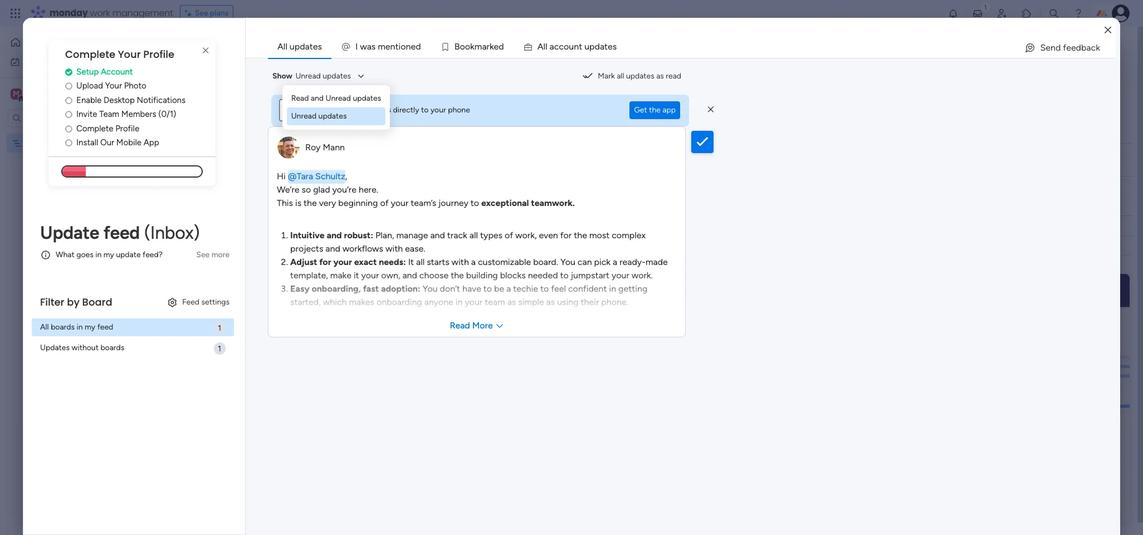 Task type: locate. For each thing, give the bounding box(es) containing it.
plan,
[[375, 230, 394, 240]]

arrow down image
[[379, 110, 393, 123]]

mark all updates as read button
[[578, 67, 686, 85]]

see right project
[[508, 61, 521, 71]]

1 vertical spatial circle o image
[[65, 110, 72, 119]]

the left most
[[574, 230, 587, 240]]

send feedback button
[[1020, 39, 1105, 57]]

in right "goes"
[[95, 250, 102, 260]]

updates left read
[[626, 71, 654, 81]]

0 horizontal spatial my
[[85, 323, 95, 332]]

1 horizontal spatial my
[[103, 250, 114, 260]]

beginning
[[338, 197, 378, 208]]

2 horizontal spatial t
[[605, 41, 608, 52]]

you inside it all starts with a customizable board. you can pick a ready-made template, make it your own, and choose the building blocks needed to jumpstart your work.
[[560, 257, 575, 267]]

more inside button
[[472, 320, 493, 331]]

2 s from the left
[[613, 41, 617, 52]]

it
[[408, 257, 414, 267]]

1 vertical spatial you
[[423, 283, 438, 294]]

circle o image down search in workspace 'field' at top left
[[65, 125, 72, 133]]

circle o image inside install our mobile app link
[[65, 139, 72, 147]]

with up needs:
[[385, 243, 403, 254]]

my
[[103, 250, 114, 260], [85, 323, 95, 332]]

circle o image left 'install'
[[65, 139, 72, 147]]

0 vertical spatial all
[[617, 71, 624, 81]]

you down choose
[[423, 283, 438, 294]]

1 horizontal spatial s
[[613, 41, 617, 52]]

1 circle o image from the top
[[65, 82, 72, 90]]

dapulse x slim image
[[199, 44, 212, 57], [708, 104, 714, 114]]

filter
[[358, 112, 376, 121], [40, 295, 64, 309]]

n right i
[[406, 41, 411, 52]]

1 horizontal spatial all
[[470, 230, 478, 240]]

intuitive and robust:
[[290, 230, 373, 240]]

2 vertical spatial unread
[[291, 111, 317, 121]]

k up project
[[490, 41, 494, 52]]

and down it
[[402, 270, 417, 280]]

project.
[[242, 62, 269, 71]]

circle o image left enable
[[65, 96, 72, 105]]

1 vertical spatial complete
[[76, 124, 113, 134]]

tab list
[[268, 36, 1116, 58]]

unread up unread updates
[[326, 94, 351, 103]]

2 e from the left
[[411, 41, 416, 52]]

dapulse x slim image right app
[[708, 104, 714, 114]]

2 d from the left
[[499, 41, 504, 52]]

updates
[[40, 343, 70, 353]]

o left the r
[[460, 41, 465, 52]]

invite / 1
[[1064, 43, 1094, 52]]

1 horizontal spatial you
[[560, 257, 575, 267]]

1 d from the left
[[416, 41, 421, 52]]

boards right without on the bottom left of page
[[101, 343, 124, 353]]

blocks
[[500, 270, 526, 280]]

1 horizontal spatial work
[[90, 7, 110, 19]]

the right get
[[649, 105, 661, 114]]

all inside it all starts with a customizable board. you can pick a ready-made template, make it your own, and choose the building blocks needed to jumpstart your work.
[[416, 257, 425, 267]]

even
[[539, 230, 558, 240]]

robust:
[[344, 230, 373, 240]]

updates
[[290, 41, 322, 52], [323, 71, 351, 81], [626, 71, 654, 81], [353, 94, 381, 103], [318, 111, 347, 121]]

filter left arrow down image
[[358, 112, 376, 121]]

1 horizontal spatial boards
[[101, 343, 124, 353]]

0 vertical spatial complete
[[65, 47, 115, 61]]

0 horizontal spatial d
[[416, 41, 421, 52]]

your down ready- at the right top
[[612, 270, 629, 280]]

circle o image inside invite team members (0/1) link
[[65, 110, 72, 119]]

my left the update on the top left of the page
[[103, 250, 114, 260]]

the right is
[[304, 197, 317, 208]]

0 horizontal spatial read
[[291, 94, 309, 103]]

loplol field
[[167, 35, 219, 60]]

0 vertical spatial your
[[118, 47, 141, 61]]

w
[[360, 41, 367, 52]]

1 horizontal spatial filter
[[358, 112, 376, 121]]

add to favorites image
[[243, 42, 255, 53]]

feed up the update on the top left of the page
[[103, 222, 140, 243]]

invite team members (0/1)
[[76, 109, 176, 119]]

e right i
[[411, 41, 416, 52]]

0 vertical spatial circle o image
[[65, 82, 72, 90]]

your for photo
[[105, 81, 122, 91]]

their
[[581, 297, 599, 307]]

0 vertical spatial my
[[103, 250, 114, 260]]

d right the r
[[499, 41, 504, 52]]

starts
[[427, 257, 449, 267]]

u left p
[[569, 41, 574, 52]]

mann
[[323, 142, 345, 152]]

my up without on the bottom left of page
[[85, 323, 95, 332]]

of left work,
[[505, 230, 513, 240]]

journey
[[438, 197, 468, 208]]

feed down the board
[[97, 323, 113, 332]]

the inside it all starts with a customizable board. you can pick a ready-made template, make it your own, and choose the building blocks needed to jumpstart your work.
[[451, 270, 464, 280]]

my work button
[[7, 53, 120, 70]]

schultz
[[315, 171, 345, 181]]

invite inside button
[[1064, 43, 1083, 52]]

1 vertical spatial profile
[[115, 124, 139, 134]]

to down needed
[[540, 283, 549, 294]]

to inside hi @tara schultz , we're so glad you're here. this is the very beginning of your team's journey to exceptional teamwork.
[[471, 197, 479, 208]]

read down you don't have to be a techie to feel confident in getting started, which makes onboarding anyone in your team as simple as using their phone.
[[450, 320, 470, 331]]

to left be
[[483, 283, 492, 294]]

ready-
[[620, 257, 646, 267]]

help image
[[1073, 8, 1084, 19]]

1 l from the left
[[543, 41, 545, 52]]

2 vertical spatial see
[[196, 250, 210, 259]]

your up fast
[[361, 270, 379, 280]]

most
[[589, 230, 610, 240]]

a
[[537, 41, 543, 52]]

all inside button
[[617, 71, 624, 81]]

unread left the 'set'
[[295, 71, 321, 81]]

made
[[646, 257, 668, 267]]

n left i
[[390, 41, 395, 52]]

main left table
[[186, 82, 203, 91]]

filter inside popup button
[[358, 112, 376, 121]]

all for starts
[[416, 257, 425, 267]]

3 d from the left
[[595, 41, 600, 52]]

2 vertical spatial all
[[416, 257, 425, 267]]

2 circle o image from the top
[[65, 125, 72, 133]]

k right b
[[470, 41, 475, 52]]

2 horizontal spatial as
[[656, 71, 664, 81]]

your up setup account link
[[118, 47, 141, 61]]

1 vertical spatial track
[[447, 230, 467, 240]]

0 vertical spatial dapulse x slim image
[[199, 44, 212, 57]]

1 horizontal spatial track
[[447, 230, 467, 240]]

1 vertical spatial all
[[470, 230, 478, 240]]

l
[[543, 41, 545, 52], [545, 41, 547, 52]]

None field
[[189, 197, 246, 212], [468, 220, 496, 232], [539, 220, 577, 232], [189, 197, 246, 212], [468, 220, 496, 232], [539, 220, 577, 232]]

1 horizontal spatial u
[[584, 41, 589, 52]]

0 horizontal spatial work
[[37, 57, 54, 66]]

manage
[[170, 62, 198, 71]]

d right i
[[416, 41, 421, 52]]

work
[[90, 7, 110, 19], [37, 57, 54, 66]]

0 vertical spatial invite
[[1064, 43, 1083, 52]]

track down journey
[[447, 230, 467, 240]]

by
[[67, 295, 80, 309]]

track right keep
[[404, 62, 422, 71]]

check circle image
[[65, 68, 72, 76]]

4 o from the left
[[564, 41, 569, 52]]

1 vertical spatial boards
[[101, 343, 124, 353]]

1 horizontal spatial m
[[475, 41, 482, 52]]

updates up owners,
[[290, 41, 322, 52]]

upload your photo link
[[65, 80, 216, 92]]

2 horizontal spatial d
[[595, 41, 600, 52]]

2 u from the left
[[584, 41, 589, 52]]

your right the sort
[[431, 105, 446, 115]]

roy
[[305, 142, 321, 152]]

see plans button
[[180, 5, 234, 22]]

very
[[319, 197, 336, 208]]

0 horizontal spatial filter
[[40, 295, 64, 309]]

circle o image
[[65, 96, 72, 105], [65, 110, 72, 119]]

all
[[277, 41, 287, 52], [40, 323, 49, 332]]

as right team
[[507, 297, 516, 307]]

a right i
[[367, 41, 371, 52]]

your down read and unread updates at the top of the page
[[330, 105, 345, 115]]

your
[[118, 47, 141, 61], [105, 81, 122, 91]]

e
[[385, 41, 390, 52], [411, 41, 416, 52], [494, 41, 499, 52], [608, 41, 613, 52]]

3 o from the left
[[465, 41, 470, 52]]

0 horizontal spatial n
[[390, 41, 395, 52]]

all right it
[[416, 257, 425, 267]]

all left types
[[470, 230, 478, 240]]

all right mark
[[617, 71, 624, 81]]

0 vertical spatial for
[[560, 230, 572, 240]]

2 t from the left
[[579, 41, 582, 52]]

more down a
[[523, 61, 541, 71]]

a up building
[[471, 257, 476, 267]]

0 horizontal spatial loplol
[[26, 138, 45, 148]]

1 horizontal spatial read
[[450, 320, 470, 331]]

the inside plan, manage and track all types of work, even for the most complex projects and workflows with ease.
[[574, 230, 587, 240]]

to up feel
[[560, 270, 569, 280]]

all up assign on the top left of the page
[[277, 41, 287, 52]]

circle o image inside upload your photo link
[[65, 82, 72, 90]]

send
[[1040, 42, 1061, 53]]

assign
[[270, 62, 294, 71]]

1 horizontal spatial for
[[560, 230, 572, 240]]

i
[[399, 41, 401, 52]]

0 horizontal spatial m
[[378, 41, 385, 52]]

see more
[[508, 61, 541, 71]]

as
[[656, 71, 664, 81], [507, 297, 516, 307], [546, 297, 555, 307]]

1 vertical spatial loplol
[[26, 138, 45, 148]]

read inside button
[[450, 320, 470, 331]]

filter for filter
[[358, 112, 376, 121]]

the up don't
[[451, 270, 464, 280]]

0 horizontal spatial more
[[472, 320, 493, 331]]

see for see more
[[508, 61, 521, 71]]

main
[[186, 82, 203, 91], [26, 88, 45, 99]]

0 vertical spatial track
[[404, 62, 422, 71]]

3 circle o image from the top
[[65, 139, 72, 147]]

main inside workspace selection element
[[26, 88, 45, 99]]

0 vertical spatial all
[[277, 41, 287, 52]]

2 vertical spatial circle o image
[[65, 139, 72, 147]]

0 horizontal spatial all
[[40, 323, 49, 332]]

feed
[[103, 222, 140, 243], [97, 323, 113, 332]]

and
[[371, 62, 384, 71], [311, 94, 324, 103], [327, 230, 342, 240], [430, 230, 445, 240], [326, 243, 340, 254], [402, 270, 417, 280]]

to right the directly
[[421, 105, 429, 115]]

board activity image
[[1021, 41, 1034, 55]]

this left is
[[277, 197, 293, 208]]

circle o image
[[65, 82, 72, 90], [65, 125, 72, 133], [65, 139, 72, 147]]

team's
[[411, 197, 436, 208]]

monday
[[50, 7, 88, 19]]

the inside get the app button
[[649, 105, 661, 114]]

invite team members (0/1) link
[[65, 108, 216, 121]]

1 o from the left
[[401, 41, 406, 52]]

adjust for your exact needs:
[[290, 257, 406, 267]]

phone.
[[601, 297, 628, 307]]

your inside upload your photo link
[[105, 81, 122, 91]]

s right p
[[613, 41, 617, 52]]

1 vertical spatial all
[[40, 323, 49, 332]]

the
[[649, 105, 661, 114], [304, 197, 317, 208], [574, 230, 587, 240], [451, 270, 464, 280]]

update
[[40, 222, 99, 243]]

0 horizontal spatial with
[[385, 243, 403, 254]]

see
[[195, 8, 208, 18], [508, 61, 521, 71], [196, 250, 210, 259]]

with inside it all starts with a customizable board. you can pick a ready-made template, make it your own, and choose the building blocks needed to jumpstart your work.
[[452, 257, 469, 267]]

circle o image for upload
[[65, 82, 72, 90]]

3 n from the left
[[574, 41, 579, 52]]

anyone
[[424, 297, 453, 307]]

onboarding
[[377, 297, 422, 307]]

0 horizontal spatial this
[[192, 147, 213, 160]]

simple
[[518, 297, 544, 307]]

with down plan, manage and track all types of work, even for the most complex projects and workflows with ease.
[[452, 257, 469, 267]]

account
[[101, 67, 133, 77]]

1 vertical spatial with
[[452, 257, 469, 267]]

1 vertical spatial invite
[[76, 109, 97, 119]]

main right workspace image
[[26, 88, 45, 99]]

in down don't
[[456, 297, 463, 307]]

profile up setup account link
[[143, 47, 174, 61]]

1 horizontal spatial invite
[[1064, 43, 1083, 52]]

1 vertical spatial unread
[[326, 94, 351, 103]]

1 horizontal spatial with
[[452, 257, 469, 267]]

dapulse x slim image up any
[[199, 44, 212, 57]]

0 horizontal spatial for
[[319, 257, 331, 267]]

e left i
[[385, 41, 390, 52]]

your down have
[[465, 297, 483, 307]]

1 vertical spatial my
[[85, 323, 95, 332]]

1 horizontal spatial k
[[490, 41, 494, 52]]

n
[[390, 41, 395, 52], [406, 41, 411, 52], [574, 41, 579, 52]]

1 horizontal spatial n
[[406, 41, 411, 52]]

a right be
[[506, 283, 511, 294]]

1 vertical spatial 1
[[218, 324, 221, 333]]

m for e
[[378, 41, 385, 52]]

as inside button
[[656, 71, 664, 81]]

1 horizontal spatial this
[[277, 197, 293, 208]]

circle o image inside complete profile link
[[65, 125, 72, 133]]

2 circle o image from the top
[[65, 110, 72, 119]]

0 vertical spatial with
[[385, 243, 403, 254]]

keep
[[386, 62, 402, 71]]

0 horizontal spatial main
[[26, 88, 45, 99]]

circle o image for install
[[65, 139, 72, 147]]

1 s from the left
[[371, 41, 376, 52]]

main inside main table button
[[186, 82, 203, 91]]

1 horizontal spatial profile
[[143, 47, 174, 61]]

2 horizontal spatial all
[[617, 71, 624, 81]]

1 vertical spatial work
[[37, 57, 54, 66]]

complete for complete profile
[[76, 124, 113, 134]]

0 horizontal spatial s
[[371, 41, 376, 52]]

2 horizontal spatial n
[[574, 41, 579, 52]]

see left more
[[196, 250, 210, 259]]

more for read more
[[472, 320, 493, 331]]

show
[[272, 71, 293, 81]]

invite members image
[[997, 8, 1008, 19]]

1 horizontal spatial more
[[523, 61, 541, 71]]

a inside you don't have to be a techie to feel confident in getting started, which makes onboarding anyone in your team as simple as using their phone.
[[506, 283, 511, 294]]

t left p
[[579, 41, 582, 52]]

i w a s m e n t i o n e d
[[355, 41, 421, 52]]

e right the r
[[494, 41, 499, 52]]

0 horizontal spatial dapulse x slim image
[[199, 44, 212, 57]]

unread
[[295, 71, 321, 81], [326, 94, 351, 103], [291, 111, 317, 121]]

app
[[144, 138, 159, 148]]

to inside it all starts with a customizable board. you can pick a ready-made template, make it your own, and choose the building blocks needed to jumpstart your work.
[[560, 270, 569, 280]]

onboarding,
[[312, 283, 361, 294]]

read up receive
[[291, 94, 309, 103]]

close image
[[1105, 26, 1111, 34]]

0 vertical spatial 1
[[1090, 43, 1094, 52]]

0 vertical spatial read
[[291, 94, 309, 103]]

circle o image inside enable desktop notifications link
[[65, 96, 72, 105]]

d up mark
[[595, 41, 600, 52]]

0 vertical spatial you
[[560, 257, 575, 267]]

see inside "button"
[[196, 250, 210, 259]]

m left the r
[[475, 41, 482, 52]]

1 k from the left
[[470, 41, 475, 52]]

2 n from the left
[[406, 41, 411, 52]]

add new group
[[191, 300, 244, 309]]

option
[[0, 133, 142, 135]]

1 vertical spatial filter
[[40, 295, 64, 309]]

loplol down search in workspace 'field' at top left
[[26, 138, 45, 148]]

o up keep
[[401, 41, 406, 52]]

2 o from the left
[[460, 41, 465, 52]]

work inside button
[[37, 57, 54, 66]]

1 vertical spatial feed
[[97, 323, 113, 332]]

all inside plan, manage and track all types of work, even for the most complex projects and workflows with ease.
[[470, 230, 478, 240]]

0 horizontal spatial invite
[[76, 109, 97, 119]]

u right a
[[584, 41, 589, 52]]

started,
[[290, 297, 321, 307]]

2 m from the left
[[475, 41, 482, 52]]

all up updates at the left bottom of page
[[40, 323, 49, 332]]

1 horizontal spatial loplol
[[169, 35, 217, 60]]

1 vertical spatial dapulse x slim image
[[708, 104, 714, 114]]

as down feel
[[546, 297, 555, 307]]

work right monday
[[90, 7, 110, 19]]

0 vertical spatial filter
[[358, 112, 376, 121]]

0 horizontal spatial as
[[507, 297, 516, 307]]

all inside all updates link
[[277, 41, 287, 52]]

1 horizontal spatial as
[[546, 297, 555, 307]]

complete profile
[[76, 124, 139, 134]]

0 vertical spatial circle o image
[[65, 96, 72, 105]]

more down team
[[472, 320, 493, 331]]

and down intuitive and robust:
[[326, 243, 340, 254]]

1 horizontal spatial t
[[579, 41, 582, 52]]

1 vertical spatial read
[[450, 320, 470, 331]]

to right journey
[[471, 197, 479, 208]]

0 vertical spatial boards
[[51, 323, 75, 332]]

s right w on the top
[[371, 41, 376, 52]]

0 vertical spatial work
[[90, 7, 110, 19]]

select product image
[[10, 8, 21, 19]]

have
[[462, 283, 481, 294]]

t up keep
[[395, 41, 399, 52]]

your down account
[[105, 81, 122, 91]]

1 vertical spatial your
[[105, 81, 122, 91]]

directly
[[393, 105, 419, 115]]

exceptional
[[481, 197, 529, 208]]

for right even
[[560, 230, 572, 240]]

boards up updates at the left bottom of page
[[51, 323, 75, 332]]

of right beginning
[[380, 197, 389, 208]]

sort button
[[396, 108, 436, 125]]

0 horizontal spatial you
[[423, 283, 438, 294]]

for
[[560, 230, 572, 240], [319, 257, 331, 267]]

o left p
[[564, 41, 569, 52]]

profile down invite team members (0/1) at the top left
[[115, 124, 139, 134]]

update
[[116, 250, 141, 260]]

0 horizontal spatial track
[[404, 62, 422, 71]]

this left 'week'
[[192, 147, 213, 160]]

teamwork.
[[531, 197, 575, 208]]

a
[[367, 41, 371, 52], [482, 41, 487, 52], [550, 41, 554, 52], [600, 41, 605, 52], [471, 257, 476, 267], [613, 257, 617, 267], [506, 283, 511, 294]]

4 e from the left
[[608, 41, 613, 52]]

work for monday
[[90, 7, 110, 19]]

1 horizontal spatial main
[[186, 82, 203, 91]]

0 vertical spatial see
[[195, 8, 208, 18]]

projects
[[290, 243, 323, 254]]

1 vertical spatial more
[[472, 320, 493, 331]]

see plans
[[195, 8, 228, 18]]

1 for all boards in my feed
[[218, 324, 221, 333]]

0 horizontal spatial all
[[416, 257, 425, 267]]

1 vertical spatial circle o image
[[65, 125, 72, 133]]

1 circle o image from the top
[[65, 96, 72, 105]]

0 vertical spatial unread
[[295, 71, 321, 81]]

work for my
[[37, 57, 54, 66]]

1 vertical spatial see
[[508, 61, 521, 71]]

1 m from the left
[[378, 41, 385, 52]]

see inside button
[[195, 8, 208, 18]]

new task
[[173, 111, 207, 121]]

workflows
[[342, 243, 383, 254]]

hide
[[457, 112, 473, 121]]

main for main table
[[186, 82, 203, 91]]



Task type: vqa. For each thing, say whether or not it's contained in the screenshot.
Invite for Invite / 1
yes



Task type: describe. For each thing, give the bounding box(es) containing it.
hi
[[277, 171, 286, 181]]

plans
[[210, 8, 228, 18]]

the inside hi @tara schultz , we're so glad you're here. this is the very beginning of your team's journey to exceptional teamwork.
[[304, 197, 317, 208]]

1 e from the left
[[385, 41, 390, 52]]

owners,
[[296, 62, 323, 71]]

your inside you don't have to be a techie to feel confident in getting started, which makes onboarding anyone in your team as simple as using their phone.
[[465, 297, 483, 307]]

new task button
[[169, 108, 211, 125]]

b o o k m a r k e d
[[454, 41, 504, 52]]

in up updates without boards
[[77, 323, 83, 332]]

of inside plan, manage and track all types of work, even for the most complex projects and workflows with ease.
[[505, 230, 513, 240]]

receive your notifications directly to your phone
[[300, 105, 470, 115]]

all updates
[[277, 41, 322, 52]]

settings
[[201, 297, 230, 307]]

desktop
[[104, 95, 135, 105]]

manage any type of project. assign owners, set timelines and keep track of where your project stands.
[[170, 62, 526, 71]]

feed?
[[143, 250, 163, 260]]

1 vertical spatial for
[[319, 257, 331, 267]]

all for all boards in my feed
[[40, 323, 49, 332]]

collapse board header image
[[1109, 82, 1118, 91]]

see more
[[196, 250, 230, 259]]

a right pick
[[613, 257, 617, 267]]

updates up read and unread updates at the top of the page
[[323, 71, 351, 81]]

own,
[[381, 270, 400, 280]]

feel
[[551, 283, 566, 294]]

using
[[557, 297, 579, 307]]

needs:
[[379, 257, 406, 267]]

workspace selection element
[[11, 87, 93, 102]]

you're
[[332, 184, 357, 195]]

this inside field
[[192, 147, 213, 160]]

needed
[[528, 270, 558, 280]]

fast
[[363, 283, 379, 294]]

apps image
[[1021, 8, 1032, 19]]

workspace
[[47, 88, 91, 99]]

person button
[[288, 108, 337, 125]]

and up receive
[[311, 94, 324, 103]]

3 t from the left
[[605, 41, 608, 52]]

add new group button
[[170, 296, 249, 314]]

complete your profile
[[65, 47, 174, 61]]

adjust
[[290, 257, 317, 267]]

loplol list box
[[0, 131, 142, 303]]

team
[[485, 297, 505, 307]]

notifications image
[[948, 8, 959, 19]]

/
[[1085, 43, 1088, 52]]

and inside it all starts with a customizable board. you can pick a ready-made template, make it your own, and choose the building blocks needed to jumpstart your work.
[[402, 270, 417, 280]]

receive
[[300, 105, 328, 115]]

upload your photo
[[76, 81, 146, 91]]

invite / 1 button
[[1043, 39, 1099, 57]]

adoption:
[[381, 283, 420, 294]]

your up make on the bottom of page
[[333, 257, 352, 267]]

you don't have to be a techie to feel confident in getting started, which makes onboarding anyone in your team as simple as using their phone.
[[290, 283, 648, 307]]

type
[[214, 62, 230, 71]]

without
[[72, 343, 99, 353]]

my for update
[[103, 250, 114, 260]]

m for a
[[475, 41, 482, 52]]

updates without boards
[[40, 343, 124, 353]]

of inside hi @tara schultz , we're so glad you're here. this is the very beginning of your team's journey to exceptional teamwork.
[[380, 197, 389, 208]]

1 n from the left
[[390, 41, 395, 52]]

a up project
[[482, 41, 487, 52]]

group
[[223, 300, 244, 309]]

your right where
[[457, 62, 472, 71]]

and left 'robust:'
[[327, 230, 342, 240]]

more
[[211, 250, 230, 259]]

read and unread updates
[[291, 94, 381, 103]]

roy mann
[[305, 142, 345, 152]]

get
[[634, 105, 647, 114]]

template,
[[290, 270, 328, 280]]

0 horizontal spatial profile
[[115, 124, 139, 134]]

work,
[[515, 230, 537, 240]]

set
[[325, 62, 336, 71]]

(0/1)
[[158, 109, 176, 119]]

2 k from the left
[[490, 41, 494, 52]]

easy onboarding, fast adoption:
[[290, 283, 420, 294]]

in up 'phone.'
[[609, 283, 616, 294]]

2 l from the left
[[545, 41, 547, 52]]

read for read and unread updates
[[291, 94, 309, 103]]

Search field
[[249, 109, 282, 124]]

d for a l l a c c o u n t u p d a t e s
[[595, 41, 600, 52]]

updates inside tab list
[[290, 41, 322, 52]]

0 vertical spatial feed
[[103, 222, 140, 243]]

more for see more
[[523, 61, 541, 71]]

0 vertical spatial loplol
[[169, 35, 217, 60]]

week
[[215, 147, 242, 160]]

read for read more
[[450, 320, 470, 331]]

and left keep
[[371, 62, 384, 71]]

search everything image
[[1048, 8, 1060, 19]]

circle o image for invite
[[65, 110, 72, 119]]

monday work management
[[50, 7, 173, 19]]

my for feed
[[85, 323, 95, 332]]

board
[[82, 295, 112, 309]]

my work
[[25, 57, 54, 66]]

r
[[487, 41, 490, 52]]

exact
[[354, 257, 377, 267]]

read
[[666, 71, 681, 81]]

which
[[323, 297, 347, 307]]

and right manage
[[430, 230, 445, 240]]

see more button
[[192, 246, 234, 264]]

our
[[100, 138, 114, 148]]

lottie animation element
[[918, 274, 1130, 414]]

3 e from the left
[[494, 41, 499, 52]]

invite for invite / 1
[[1064, 43, 1083, 52]]

1 inside button
[[1090, 43, 1094, 52]]

be
[[494, 283, 504, 294]]

where
[[433, 62, 455, 71]]

all for all updates
[[277, 41, 287, 52]]

team
[[99, 109, 119, 119]]

Search in workspace field
[[23, 111, 93, 124]]

customizable
[[478, 257, 531, 267]]

notifications
[[347, 105, 391, 115]]

show unread updates
[[272, 71, 351, 81]]

easy
[[290, 283, 310, 294]]

filter button
[[340, 108, 393, 125]]

workspace image
[[11, 88, 22, 100]]

0 horizontal spatial boards
[[51, 323, 75, 332]]

complete for complete your profile
[[65, 47, 115, 61]]

v2 search image
[[241, 110, 249, 123]]

main for main workspace
[[26, 88, 45, 99]]

you inside you don't have to be a techie to feel confident in getting started, which makes onboarding anyone in your team as simple as using their phone.
[[423, 283, 438, 294]]

types
[[480, 230, 503, 240]]

see for see plans
[[195, 8, 208, 18]]

of right the type
[[232, 62, 240, 71]]

tara schultz image
[[1112, 4, 1130, 22]]

a right p
[[600, 41, 605, 52]]

This week field
[[189, 147, 244, 161]]

jumpstart
[[571, 270, 609, 280]]

see for see more
[[196, 250, 210, 259]]

updates up notifications
[[353, 94, 381, 103]]

your for profile
[[118, 47, 141, 61]]

main table
[[186, 82, 223, 91]]

invite for invite team members (0/1)
[[76, 109, 97, 119]]

of left where
[[424, 62, 431, 71]]

intuitive
[[290, 230, 325, 240]]

home button
[[7, 33, 120, 51]]

mark
[[598, 71, 615, 81]]

circle o image for complete
[[65, 125, 72, 133]]

d for i w a s m e n t i o n e d
[[416, 41, 421, 52]]

plan, manage and track all types of work, even for the most complex projects and workflows with ease.
[[290, 230, 646, 254]]

1 c from the left
[[554, 41, 559, 52]]

see more link
[[507, 61, 542, 72]]

this inside hi @tara schultz , we're so glad you're here. this is the very beginning of your team's journey to exceptional teamwork.
[[277, 197, 293, 208]]

1 u from the left
[[569, 41, 574, 52]]

1 image
[[980, 1, 991, 13]]

updates inside button
[[626, 71, 654, 81]]

feed settings button
[[162, 293, 234, 311]]

complete profile link
[[65, 122, 216, 135]]

1 horizontal spatial dapulse x slim image
[[708, 104, 714, 114]]

for inside plan, manage and track all types of work, even for the most complex projects and workflows with ease.
[[560, 230, 572, 240]]

sort
[[414, 112, 429, 121]]

your inside hi @tara schultz , we're so glad you're here. this is the very beginning of your team's journey to exceptional teamwork.
[[391, 197, 409, 208]]

circle o image for enable
[[65, 96, 72, 105]]

2 c from the left
[[559, 41, 564, 52]]

updates down read and unread updates at the top of the page
[[318, 111, 347, 121]]

what
[[56, 250, 75, 260]]

with inside plan, manage and track all types of work, even for the most complex projects and workflows with ease.
[[385, 243, 403, 254]]

loplol inside list box
[[26, 138, 45, 148]]

new
[[207, 300, 221, 309]]

home
[[26, 37, 47, 47]]

person
[[306, 112, 330, 121]]

angle down image
[[217, 112, 222, 121]]

all for updates
[[617, 71, 624, 81]]

1 t from the left
[[395, 41, 399, 52]]

1 for updates without boards
[[218, 344, 221, 354]]

all updates link
[[269, 36, 331, 57]]

a right a
[[550, 41, 554, 52]]

feedback
[[1063, 42, 1100, 53]]

close image
[[1111, 282, 1122, 293]]

building
[[466, 270, 498, 280]]

tab list containing all updates
[[268, 36, 1116, 58]]

track inside plan, manage and track all types of work, even for the most complex projects and workflows with ease.
[[447, 230, 467, 240]]

filter for filter by board
[[40, 295, 64, 309]]

(inbox)
[[144, 222, 200, 243]]

project
[[474, 62, 499, 71]]

any
[[200, 62, 213, 71]]

inbox image
[[972, 8, 983, 19]]



